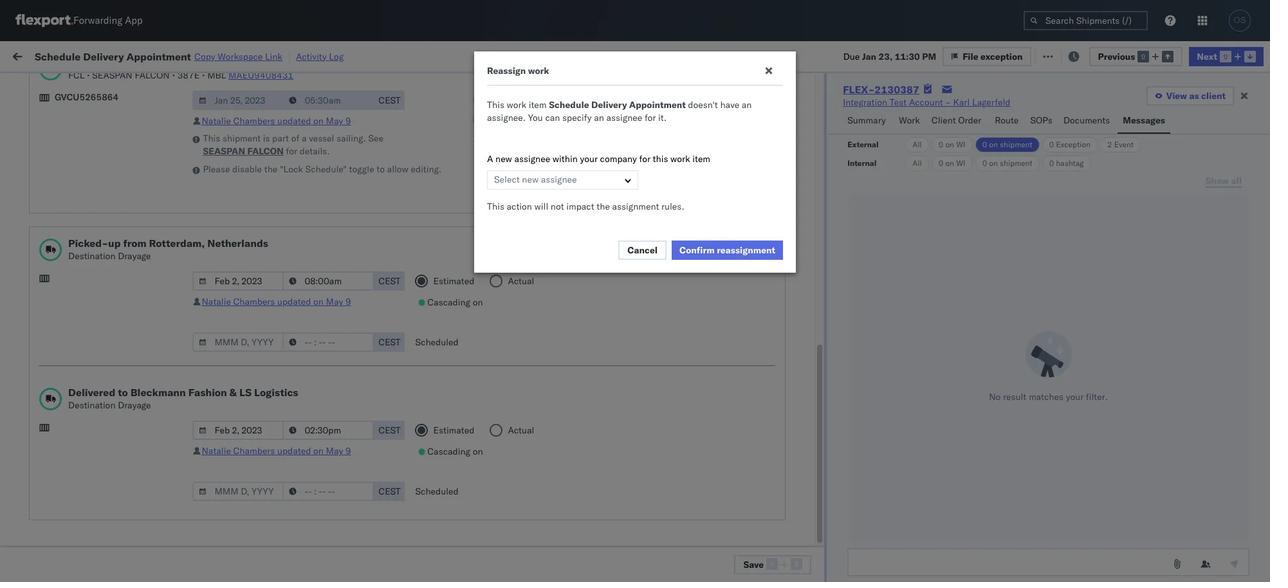 Task type: locate. For each thing, give the bounding box(es) containing it.
jan for schedule delivery appointment button for 8:30 pm est, jan 30, 2023
[[284, 439, 298, 451]]

0 vertical spatial 30,
[[300, 439, 314, 451]]

2:59 for second schedule pickup from los angeles, ca button from the top of the page's schedule pickup from los angeles, ca link
[[224, 156, 244, 168]]

file exception button
[[1030, 46, 1118, 65], [1030, 46, 1118, 65], [943, 47, 1031, 66], [943, 47, 1031, 66]]

1 8:30 pm est, jan 30, 2023 from the top
[[224, 439, 339, 451]]

work up "by:"
[[37, 47, 70, 65]]

2023 down 28,
[[316, 439, 339, 451]]

2 vertical spatial schedule delivery appointment
[[30, 439, 158, 450]]

7 resize handle column header from the left
[[839, 100, 854, 582]]

pm down 11:30 pm est, jan 28, 2023
[[246, 439, 260, 451]]

1 hlxu6269489, from the top
[[929, 99, 995, 111]]

2 vertical spatial mmm d, yyyy text field
[[193, 421, 284, 440]]

1 horizontal spatial •
[[172, 69, 175, 81]]

1 horizontal spatial seaspan
[[203, 145, 245, 157]]

1 vertical spatial scheduled
[[415, 486, 459, 497]]

0 vertical spatial cascading on
[[427, 297, 483, 308]]

pm up ls
[[251, 354, 265, 366]]

1 scheduled from the top
[[415, 337, 459, 348]]

1 vertical spatial 0 on wi
[[939, 158, 966, 168]]

3 mmm d, yyyy text field from the top
[[193, 421, 284, 440]]

numbers inside container numbers
[[861, 110, 892, 120]]

14, down please disable the "lock schedule" toggle to allow editing.
[[303, 213, 317, 224]]

upload customs clearance documents for 1st the upload customs clearance documents 'link' from the top of the page
[[30, 184, 190, 195]]

ceau7522281, for 2:59 am edt, nov 5, 2022's schedule delivery appointment link
[[861, 127, 927, 139]]

0 vertical spatial actual
[[508, 275, 534, 287]]

natalie chambers updated on may 9 button down 7:00 pm est, dec 23, 2022
[[202, 296, 351, 308]]

0 vertical spatial may
[[326, 115, 343, 127]]

0 vertical spatial drayage
[[118, 250, 151, 262]]

1 upload customs clearance documents link from the top
[[30, 183, 190, 196]]

schedule pickup from rotterdam, netherlands for 11:30
[[30, 347, 167, 372]]

2:59 am edt, nov 5, 2022 for second schedule pickup from los angeles, ca button from the top of the page's schedule pickup from los angeles, ca link
[[224, 156, 337, 168]]

8:30 down 2:00
[[224, 524, 244, 536]]

2022 up vessel
[[315, 99, 337, 111]]

0 vertical spatial customs
[[61, 184, 97, 195]]

cest for 1st natalie chambers updated on may 9 button
[[379, 95, 401, 106]]

1 vertical spatial natalie chambers updated on may 9
[[202, 296, 351, 308]]

1 vertical spatial upload customs clearance documents link
[[30, 410, 190, 422]]

delivery
[[83, 50, 124, 63], [591, 99, 627, 111], [70, 127, 103, 139], [70, 240, 103, 252], [65, 297, 98, 309], [70, 439, 103, 450], [65, 523, 98, 535]]

1 customs from the top
[[61, 184, 97, 195]]

2023 up 8:30 am est, feb 3, 2023
[[313, 496, 335, 507]]

2 -- : -- -- text field from the top
[[283, 272, 374, 291]]

falcon inside this shipment is part of a vessel sailing. see seaspan falcon for details.
[[247, 145, 284, 157]]

1 horizontal spatial falcon
[[247, 145, 284, 157]]

2:59 am est, jan 13, 2023
[[224, 326, 339, 337]]

1 schedule delivery appointment button from the top
[[30, 126, 158, 141]]

natalie down the deadline
[[202, 115, 231, 127]]

flexport. image
[[15, 14, 73, 27]]

falcon down is
[[247, 145, 284, 157]]

0 horizontal spatial :
[[93, 79, 96, 89]]

0 vertical spatial schedule pickup from rotterdam, netherlands link
[[30, 347, 200, 372]]

flex-
[[843, 83, 875, 96], [769, 99, 797, 111], [769, 128, 797, 139], [769, 156, 797, 168], [769, 184, 797, 196], [769, 213, 797, 224], [769, 241, 797, 253], [769, 269, 797, 281], [769, 298, 797, 309], [769, 326, 797, 337], [769, 354, 797, 366], [769, 383, 797, 394], [769, 411, 797, 422], [769, 439, 797, 451], [769, 467, 797, 479], [769, 496, 797, 507], [769, 524, 797, 536], [769, 552, 797, 564]]

schedule pickup from los angeles, ca link for first schedule pickup from los angeles, ca button from the top of the page
[[30, 98, 188, 111]]

container numbers button
[[854, 97, 932, 120]]

0 on shipment for 0 hashtag
[[982, 158, 1033, 168]]

schedule
[[35, 50, 81, 63], [30, 99, 68, 110], [549, 99, 589, 111], [30, 127, 68, 139], [30, 155, 68, 167], [30, 212, 68, 224], [30, 240, 68, 252], [30, 325, 68, 337], [30, 347, 68, 359], [30, 382, 68, 393], [30, 439, 68, 450], [30, 460, 68, 472]]

progress
[[202, 79, 234, 89]]

2 vertical spatial 5,
[[304, 156, 312, 168]]

destination down picked- in the top left of the page
[[68, 250, 116, 262]]

flex-1846748
[[769, 99, 836, 111], [769, 128, 836, 139], [769, 156, 836, 168], [769, 184, 836, 196]]

this for this shipment is part of a vessel sailing. see
[[203, 133, 220, 144]]

status
[[71, 79, 93, 89]]

2130387 for 11:30 pm est, jan 23, 2023
[[797, 354, 836, 366]]

0 vertical spatial to
[[377, 163, 385, 175]]

• right in
[[202, 69, 205, 81]]

2 1889466 from the top
[[797, 241, 836, 253]]

assignee down within
[[541, 174, 577, 185]]

1 horizontal spatial item
[[693, 153, 710, 165]]

los down upload customs clearance documents 'button'
[[121, 212, 136, 224]]

work right reassign
[[528, 65, 549, 77]]

2 schedule pickup from rotterdam, netherlands button from the top
[[30, 460, 200, 487]]

2023 up 2:00 am est, feb 3, 2023
[[316, 467, 339, 479]]

client order
[[932, 115, 981, 126]]

assignee for this work item
[[514, 153, 550, 165]]

1 vertical spatial to
[[118, 386, 128, 399]]

1 vertical spatial wi
[[956, 158, 966, 168]]

0 horizontal spatial •
[[87, 69, 90, 81]]

schedule pickup from rotterdam, netherlands link up confirm pickup from rotterdam, netherlands link
[[30, 460, 200, 485]]

1 all from the top
[[913, 140, 922, 149]]

ceau7522281, for schedule pickup from los angeles, ca link related to first schedule pickup from los angeles, ca button from the top of the page
[[861, 99, 927, 111]]

2 vertical spatial flex-2130384
[[769, 552, 836, 564]]

cascading on for picked-up from rotterdam, netherlands
[[427, 297, 483, 308]]

netherlands inside picked-up from rotterdam, netherlands destination drayage
[[207, 237, 268, 250]]

flex-1846748 for first schedule pickup from los angeles, ca button from the top of the page
[[769, 99, 836, 111]]

resize handle column header
[[201, 100, 216, 582], [356, 100, 371, 582], [405, 100, 420, 582], [496, 100, 511, 582], [587, 100, 602, 582], [727, 100, 742, 582], [839, 100, 854, 582], [930, 100, 945, 582], [1104, 100, 1120, 582], [1195, 100, 1211, 582], [1237, 100, 1253, 582]]

1 vertical spatial upload customs clearance documents
[[30, 410, 190, 422]]

from for third schedule pickup from los angeles, ca button from the top's schedule pickup from los angeles, ca link
[[100, 212, 119, 224]]

natalie chambers updated on may 9 button up part
[[202, 115, 351, 127]]

assignee inside doesn't have an assignee. you can specify an assignee for it.
[[606, 112, 642, 124]]

chambers down the deadline
[[233, 115, 275, 127]]

0 vertical spatial work
[[141, 50, 163, 61]]

2 30, from the top
[[300, 467, 314, 479]]

2 schedule delivery appointment link from the top
[[30, 240, 158, 253]]

shipment inside this shipment is part of a vessel sailing. see seaspan falcon for details.
[[223, 133, 261, 144]]

schedule delivery appointment link
[[30, 126, 158, 139], [30, 240, 158, 253], [30, 438, 158, 451]]

est, down logistics
[[268, 411, 287, 422]]

1 30, from the top
[[300, 439, 314, 451]]

up
[[108, 237, 121, 250]]

-- : -- -- text field
[[283, 421, 374, 440], [283, 482, 374, 501]]

28,
[[306, 411, 320, 422]]

this for this work item
[[487, 99, 504, 111]]

est, up 9:00 am est, dec 24, 2022
[[262, 269, 281, 281]]

1 vertical spatial 11:30
[[224, 354, 249, 366]]

confirm delivery link
[[30, 296, 98, 309], [30, 523, 98, 536]]

flex-2130387 for 11:30 pm est, jan 23, 2023
[[769, 354, 836, 366]]

pm down ls
[[251, 411, 265, 422]]

1 14, from the top
[[303, 213, 317, 224]]

test inside 'link'
[[890, 97, 907, 108]]

13 ocean fcl from the top
[[427, 496, 472, 507]]

os
[[1234, 15, 1246, 25]]

0 horizontal spatial your
[[580, 153, 598, 165]]

1 2130384 from the top
[[797, 439, 836, 451]]

pm right 7:00
[[246, 269, 260, 281]]

numbers inside mbl/mawb numbers button
[[998, 105, 1030, 115]]

0 vertical spatial feb
[[284, 496, 300, 507]]

documents
[[1064, 115, 1110, 126], [143, 184, 190, 195], [143, 410, 190, 422]]

schedule pickup from rotterdam, netherlands up confirm pickup from rotterdam, netherlands
[[30, 460, 167, 485]]

lagerfeld inside 'link'
[[972, 97, 1011, 108]]

1 2:59 from the top
[[224, 99, 244, 111]]

confirm for 9:00 am est, dec 24, 2022
[[30, 297, 62, 309]]

2 0 on wi from the top
[[939, 158, 966, 168]]

0 vertical spatial flex-2130384
[[769, 439, 836, 451]]

1 destination from the top
[[68, 250, 116, 262]]

1 vertical spatial drayage
[[118, 400, 151, 411]]

flex-2130387
[[843, 83, 919, 96], [769, 354, 836, 366], [769, 411, 836, 422], [769, 496, 836, 507], [769, 524, 836, 536]]

falcon
[[135, 69, 170, 81], [247, 145, 284, 157]]

0 vertical spatial an
[[742, 99, 752, 111]]

11:30 pm est, jan 28, 2023
[[224, 411, 344, 422]]

• up gvcu5265864
[[87, 69, 90, 81]]

jan left 25, on the left bottom
[[284, 383, 299, 394]]

1 schedule delivery appointment link from the top
[[30, 126, 158, 139]]

pm up 2:00 am est, feb 3, 2023
[[246, 467, 260, 479]]

1 vertical spatial 2:59 am edt, nov 5, 2022
[[224, 128, 337, 139]]

appointment
[[126, 50, 191, 63], [629, 99, 686, 111], [105, 127, 158, 139], [105, 240, 158, 252], [105, 439, 158, 450]]

clearance inside 'button'
[[100, 184, 141, 195]]

2:59 for schedule pickup from los angeles, ca link associated with first schedule pickup from los angeles, ca button from the bottom
[[224, 383, 244, 394]]

confirm delivery button down confirm pickup from rotterdam, netherlands
[[30, 523, 98, 537]]

14,
[[303, 213, 317, 224], [303, 241, 317, 253]]

dec for confirm delivery
[[284, 298, 301, 309]]

los down ready
[[121, 99, 136, 110]]

0 on shipment
[[982, 140, 1033, 149], [982, 158, 1033, 168]]

3 am from the top
[[246, 156, 261, 168]]

confirm delivery down confirm pickup from rotterdam, netherlands
[[30, 523, 98, 535]]

client
[[518, 105, 539, 115], [932, 115, 956, 126]]

-- : -- -- text field up 8:30 am est, feb 3, 2023
[[283, 482, 374, 501]]

2 2:59 am edt, nov 5, 2022 from the top
[[224, 128, 337, 139]]

all for internal
[[913, 158, 922, 168]]

1 vertical spatial clearance
[[100, 410, 141, 422]]

client inside button
[[932, 115, 956, 126]]

for inside doesn't have an assignee. you can specify an assignee for it.
[[645, 112, 656, 124]]

1 ceau7522281, hlxu6269489, hlxu8034992 from the top
[[861, 99, 1060, 111]]

1846748
[[797, 99, 836, 111], [797, 128, 836, 139], [797, 156, 836, 168], [797, 184, 836, 196]]

schedule pickup from rotterdam, netherlands link for 8:30 pm est, jan 30, 2023
[[30, 460, 200, 485]]

seaspan inside this shipment is part of a vessel sailing. see seaspan falcon for details.
[[203, 145, 245, 157]]

4 schedule pickup from los angeles, ca link from the top
[[30, 325, 188, 337]]

2023 down 2:00 am est, feb 3, 2023
[[313, 524, 335, 536]]

customs inside 'button'
[[61, 184, 97, 195]]

1 vertical spatial mmm d, yyyy text field
[[193, 333, 284, 352]]

3 natalie from the top
[[202, 445, 231, 457]]

may for delivered to bleckmann fashion & ls logistics
[[326, 445, 343, 457]]

0 vertical spatial integration
[[843, 97, 887, 108]]

1 vertical spatial 8:30 pm est, jan 30, 2023
[[224, 467, 339, 479]]

2 wi from the top
[[956, 158, 966, 168]]

2 may from the top
[[326, 296, 343, 308]]

mmm d, yyyy text field up 8:30 am est, feb 3, 2023
[[193, 482, 284, 501]]

confirm delivery
[[30, 297, 98, 309], [30, 523, 98, 535]]

11:30 up flex-2130387 'link'
[[895, 51, 920, 62]]

hlxu8034992 down sops "button"
[[997, 156, 1060, 167]]

3, down 2:00 am est, feb 3, 2023
[[302, 524, 311, 536]]

to inside delivered to bleckmann fashion & ls logistics destination drayage
[[118, 386, 128, 399]]

may up vessel
[[326, 115, 343, 127]]

this inside this shipment is part of a vessel sailing. see seaspan falcon for details.
[[203, 133, 220, 144]]

0 vertical spatial 8:30
[[224, 439, 244, 451]]

2 flex-1889466 from the top
[[769, 241, 836, 253]]

1 horizontal spatial file
[[1050, 50, 1066, 61]]

2:59 for schedule pickup from los angeles, ca link related to fourth schedule pickup from los angeles, ca button from the top
[[224, 326, 244, 337]]

drayage
[[118, 250, 151, 262], [118, 400, 151, 411]]

confirm pickup from rotterdam, netherlands button
[[30, 488, 200, 515]]

1 vertical spatial schedule pickup from rotterdam, netherlands button
[[30, 460, 200, 487]]

0 vertical spatial -
[[945, 97, 951, 108]]

flex-2130384 for schedule pickup from rotterdam, netherlands
[[769, 467, 836, 479]]

1 -- : -- -- text field from the top
[[283, 91, 374, 110]]

2130384 for schedule pickup from rotterdam, netherlands
[[797, 467, 836, 479]]

2 scheduled from the top
[[415, 486, 459, 497]]

result
[[1003, 391, 1026, 403]]

3 updated from the top
[[277, 445, 311, 457]]

2 3, from the top
[[302, 524, 311, 536]]

exception
[[1056, 140, 1091, 149]]

schedule pickup from rotterdam, netherlands button up delivered
[[30, 347, 200, 374]]

at
[[256, 50, 264, 61]]

route button
[[990, 109, 1025, 134]]

natalie chambers updated on may 9
[[202, 115, 351, 127], [202, 296, 351, 308], [202, 445, 351, 457]]

hlxu8034992 up sops
[[997, 99, 1060, 111]]

0 vertical spatial 0 on shipment
[[982, 140, 1033, 149]]

item up you
[[529, 99, 547, 111]]

test123456
[[951, 99, 1006, 111], [951, 128, 1006, 139], [951, 156, 1006, 168], [951, 184, 1006, 196]]

3 edt, from the top
[[263, 156, 283, 168]]

1 cest from the top
[[379, 95, 401, 106]]

rotterdam, for 2:00 am est, feb 3, 2023
[[116, 489, 162, 500]]

schedule pickup from los angeles, ca link for second schedule pickup from los angeles, ca button from the top of the page
[[30, 155, 188, 168]]

jan up 25, on the left bottom
[[289, 354, 304, 366]]

: for status
[[93, 79, 96, 89]]

2:59 am edt, nov 5, 2022 for schedule pickup from los angeles, ca link related to first schedule pickup from los angeles, ca button from the top of the page
[[224, 99, 337, 111]]

0 horizontal spatial an
[[594, 112, 604, 124]]

1 vertical spatial 14,
[[303, 241, 317, 253]]

customs for first the upload customs clearance documents 'link' from the bottom of the page
[[61, 410, 97, 422]]

2 test123456 from the top
[[951, 128, 1006, 139]]

2130384 for schedule delivery appointment
[[797, 439, 836, 451]]

2 mmm d, yyyy text field from the top
[[193, 333, 284, 352]]

to left allow
[[377, 163, 385, 175]]

2 8:30 pm est, jan 30, 2023 from the top
[[224, 467, 339, 479]]

ca for first schedule pickup from los angeles, ca button from the top of the page
[[176, 99, 188, 110]]

messages
[[1123, 115, 1165, 126]]

an down this work item schedule delivery appointment
[[594, 112, 604, 124]]

fcl
[[68, 69, 85, 81], [456, 99, 472, 111], [456, 128, 472, 139], [456, 156, 472, 168], [456, 184, 472, 196], [456, 213, 472, 224], [456, 241, 472, 253], [456, 269, 472, 281], [456, 298, 472, 309], [456, 326, 472, 337], [456, 354, 472, 366], [456, 411, 472, 422], [456, 439, 472, 451], [456, 496, 472, 507]]

2130387 for 2:00 am est, feb 3, 2023
[[797, 496, 836, 507]]

MMM D, YYYY text field
[[193, 272, 284, 291], [193, 482, 284, 501]]

1 vertical spatial assignee
[[514, 153, 550, 165]]

action
[[1225, 50, 1253, 61]]

exception down search shipments (/) text field
[[1068, 50, 1110, 61]]

integration
[[843, 97, 887, 108], [609, 354, 653, 366], [609, 552, 653, 564]]

nov for schedule pickup from los angeles, ca link related to first schedule pickup from los angeles, ca button from the top of the page
[[285, 99, 302, 111]]

1 vertical spatial 8:30
[[224, 467, 244, 479]]

schedule delivery appointment up confirm pickup from los angeles, ca link
[[30, 240, 158, 252]]

ceau7522281, down container numbers "button"
[[861, 127, 927, 139]]

action
[[507, 201, 532, 212]]

0 vertical spatial wi
[[956, 140, 966, 149]]

netherlands inside confirm pickup from rotterdam, netherlands
[[30, 502, 80, 513]]

3 5, from the top
[[304, 156, 312, 168]]

maeu9408431
[[228, 69, 293, 81]]

2 vertical spatial may
[[326, 445, 343, 457]]

please disable the "lock schedule" toggle to allow editing.
[[203, 163, 442, 175]]

23,
[[879, 51, 893, 62], [303, 269, 317, 281], [306, 354, 320, 366]]

2:59
[[224, 99, 244, 111], [224, 128, 244, 139], [224, 156, 244, 168], [224, 213, 244, 224], [224, 241, 244, 253], [224, 326, 244, 337], [224, 383, 244, 394]]

from for schedule pickup from los angeles, ca link related to first schedule pickup from los angeles, ca button from the top of the page
[[100, 99, 119, 110]]

client name
[[518, 105, 561, 115]]

angeles, down picked-up from rotterdam, netherlands destination drayage
[[133, 269, 168, 280]]

2:59 for 2:59 am edt, nov 5, 2022's schedule delivery appointment link
[[224, 128, 244, 139]]

updated up of
[[277, 115, 311, 127]]

schedule delivery appointment down delivered
[[30, 439, 158, 450]]

-- : -- -- text field
[[283, 91, 374, 110], [283, 272, 374, 291], [283, 333, 374, 352]]

reassignment
[[717, 245, 775, 256]]

a
[[487, 153, 493, 165]]

chambers down 11:30 pm est, jan 28, 2023
[[233, 445, 275, 457]]

drayage down bleckmann
[[118, 400, 151, 411]]

all
[[913, 140, 922, 149], [913, 158, 922, 168]]

2 cascading on from the top
[[427, 446, 483, 457]]

delivery for schedule delivery appointment button for 2:59 am edt, nov 5, 2022
[[70, 127, 103, 139]]

confirm delivery for first confirm delivery link from the bottom of the page
[[30, 523, 98, 535]]

0 exception
[[1049, 140, 1091, 149]]

2 vertical spatial 8:30
[[224, 524, 244, 536]]

5 schedule pickup from los angeles, ca from the top
[[30, 382, 188, 393]]

schedule delivery appointment button down workitem button on the left
[[30, 126, 158, 141]]

schedule pickup from rotterdam, netherlands for 8:30
[[30, 460, 167, 485]]

confirm inside confirm pickup from rotterdam, netherlands
[[30, 489, 62, 500]]

1 schedule pickup from rotterdam, netherlands button from the top
[[30, 347, 200, 374]]

0 horizontal spatial numbers
[[861, 110, 892, 120]]

8:30 for schedule pickup from rotterdam, netherlands
[[224, 467, 244, 479]]

netherlands for 8:30
[[30, 473, 80, 485]]

jan
[[862, 51, 876, 62], [284, 326, 299, 337], [289, 354, 304, 366], [284, 383, 299, 394], [289, 411, 304, 422], [284, 439, 298, 451], [284, 467, 298, 479]]

track
[[328, 50, 349, 61]]

as
[[1189, 90, 1199, 102]]

hashtag
[[1056, 158, 1084, 168]]

schedule delivery appointment down workitem button on the left
[[30, 127, 158, 139]]

file exception
[[1050, 50, 1110, 61], [963, 51, 1023, 62]]

2 • from the left
[[172, 69, 175, 81]]

los for second schedule pickup from los angeles, ca button from the top of the page
[[121, 155, 136, 167]]

integration test account - karl lagerfeld
[[843, 97, 1011, 108], [609, 354, 776, 366], [609, 552, 776, 564]]

ocean fcl
[[427, 99, 472, 111], [427, 128, 472, 139], [427, 156, 472, 168], [427, 184, 472, 196], [427, 213, 472, 224], [427, 241, 472, 253], [427, 269, 472, 281], [427, 298, 472, 309], [427, 326, 472, 337], [427, 354, 472, 366], [427, 411, 472, 422], [427, 439, 472, 451], [427, 496, 472, 507]]

2 upload from the top
[[30, 410, 59, 422]]

client inside button
[[518, 105, 539, 115]]

- inside 'link'
[[945, 97, 951, 108]]

clearance for first the upload customs clearance documents 'link' from the bottom of the page
[[100, 410, 141, 422]]

1 horizontal spatial numbers
[[998, 105, 1030, 115]]

customs for 1st the upload customs clearance documents 'link' from the top of the page
[[61, 184, 97, 195]]

by:
[[47, 79, 59, 90]]

2 9 from the top
[[345, 296, 351, 308]]

for left this
[[639, 153, 651, 165]]

0 vertical spatial your
[[580, 153, 598, 165]]

1 3, from the top
[[302, 496, 311, 507]]

snooze
[[378, 105, 403, 115]]

1 all button from the top
[[905, 137, 929, 152]]

am right 9:00
[[246, 298, 261, 309]]

dec up 9:00 am est, dec 24, 2022
[[284, 269, 300, 281]]

0 vertical spatial destination
[[68, 250, 116, 262]]

shipment
[[223, 133, 261, 144], [1000, 140, 1033, 149], [1000, 158, 1033, 168]]

4 ceau7522281, from the top
[[861, 184, 927, 196]]

MMM D, YYYY text field
[[193, 91, 284, 110], [193, 333, 284, 352], [193, 421, 284, 440]]

2 vertical spatial documents
[[143, 410, 190, 422]]

2:59 am est, dec 14, 2022
[[224, 213, 342, 224], [224, 241, 342, 253]]

customs
[[61, 184, 97, 195], [61, 410, 97, 422]]

2:59 for schedule delivery appointment link for 2:59 am est, dec 14, 2022
[[224, 241, 244, 253]]

0 horizontal spatial falcon
[[135, 69, 170, 81]]

delivery down confirm pickup from los angeles, ca button
[[65, 297, 98, 309]]

2 vertical spatial -- : -- -- text field
[[283, 333, 374, 352]]

schedule pickup from los angeles, ca link for first schedule pickup from los angeles, ca button from the bottom
[[30, 381, 188, 394]]

cascading on
[[427, 297, 483, 308], [427, 446, 483, 457]]

1 vertical spatial seaspan
[[203, 145, 245, 157]]

0 vertical spatial scheduled
[[415, 337, 459, 348]]

angeles, up bleckmann
[[138, 325, 173, 337]]

drayage inside picked-up from rotterdam, netherlands destination drayage
[[118, 250, 151, 262]]

destination inside picked-up from rotterdam, netherlands destination drayage
[[68, 250, 116, 262]]

2 schedule delivery appointment button from the top
[[30, 240, 158, 254]]

new right the a
[[495, 153, 512, 165]]

0 vertical spatial 0 on wi
[[939, 140, 966, 149]]

work for reassign
[[528, 65, 549, 77]]

ca inside button
[[171, 269, 183, 280]]

shipment for internal
[[1000, 158, 1033, 168]]

2 schedule pickup from los angeles, ca link from the top
[[30, 155, 188, 168]]

1 vertical spatial karl
[[719, 354, 736, 366]]

schedule delivery appointment link down workitem button on the left
[[30, 126, 158, 139]]

5 2:59 from the top
[[224, 241, 244, 253]]

1 vertical spatial chambers
[[233, 296, 275, 308]]

2 vertical spatial 2:59 am edt, nov 5, 2022
[[224, 156, 337, 168]]

2 estimated from the top
[[433, 425, 474, 436]]

save
[[743, 559, 764, 571]]

23, up 24,
[[303, 269, 317, 281]]

None text field
[[848, 548, 1250, 577]]

cest for picked-up from rotterdam, netherlands's natalie chambers updated on may 9 button
[[379, 275, 401, 287]]

activity log button
[[296, 49, 344, 64]]

natalie chambers updated on may 9 down 7:00 pm est, dec 23, 2022
[[202, 296, 351, 308]]

2 vertical spatial edt,
[[263, 156, 283, 168]]

sailing.
[[337, 133, 366, 144]]

0 on wi for external
[[939, 140, 966, 149]]

clearance for 1st the upload customs clearance documents 'link' from the top of the page
[[100, 184, 141, 195]]

1 vertical spatial customs
[[61, 410, 97, 422]]

6 2:59 from the top
[[224, 326, 244, 337]]

11:30 for 11:30 pm est, jan 23, 2023
[[224, 354, 249, 366]]

3 test123456 from the top
[[951, 156, 1006, 168]]

3 chambers from the top
[[233, 445, 275, 457]]

2 natalie from the top
[[202, 296, 231, 308]]

schedule delivery appointment link for 2:59 am edt, nov 5, 2022
[[30, 126, 158, 139]]

5, right '"lock'
[[304, 156, 312, 168]]

scheduled for delivered to bleckmann fashion & ls logistics
[[415, 486, 459, 497]]

messages button
[[1118, 109, 1170, 134]]

feb up 8:30 am est, feb 3, 2023
[[284, 496, 300, 507]]

1 0 on wi from the top
[[939, 140, 966, 149]]

0 vertical spatial chambers
[[233, 115, 275, 127]]

24,
[[303, 298, 317, 309]]

chambers
[[233, 115, 275, 127], [233, 296, 275, 308], [233, 445, 275, 457]]

0 vertical spatial item
[[529, 99, 547, 111]]

flex-1846748 for second schedule pickup from los angeles, ca button from the top of the page
[[769, 156, 836, 168]]

est, down 9:00 am est, dec 24, 2022
[[263, 326, 282, 337]]

1 vertical spatial confirm delivery
[[30, 523, 98, 535]]

nov down deadline button
[[285, 128, 302, 139]]

for left it.
[[645, 112, 656, 124]]

1 am from the top
[[246, 99, 261, 111]]

have
[[720, 99, 739, 111]]

natalie chambers updated on may 9 for picked-up from rotterdam, netherlands
[[202, 296, 351, 308]]

work right the import
[[141, 50, 163, 61]]

copy
[[194, 51, 215, 62]]

4 1846748 from the top
[[797, 184, 836, 196]]

0
[[939, 140, 943, 149], [982, 140, 987, 149], [1049, 140, 1054, 149], [939, 158, 943, 168], [982, 158, 987, 168], [1049, 158, 1054, 168]]

2:00 am est, feb 3, 2023
[[224, 496, 335, 507]]

1 vertical spatial documents
[[143, 184, 190, 195]]

natalie up 2:00
[[202, 445, 231, 457]]

1 horizontal spatial the
[[597, 201, 610, 212]]

no
[[305, 79, 315, 89], [989, 391, 1001, 403]]

link
[[265, 51, 282, 62]]

3 -- : -- -- text field from the top
[[283, 333, 374, 352]]

0 vertical spatial all
[[913, 140, 922, 149]]

2022 down schedule"
[[320, 213, 342, 224]]

1 1846748 from the top
[[797, 99, 836, 111]]

los right delivered
[[121, 382, 136, 393]]

9 for delivered to bleckmann fashion & ls logistics
[[345, 445, 351, 457]]

0 vertical spatial natalie chambers updated on may 9 button
[[202, 115, 351, 127]]

2 vertical spatial natalie
[[202, 445, 231, 457]]

3, for 2:00 am est, feb 3, 2023
[[302, 496, 311, 507]]

external
[[848, 140, 879, 149]]

1 vertical spatial schedule delivery appointment link
[[30, 240, 158, 253]]

of
[[291, 133, 299, 144]]

wi for internal
[[956, 158, 966, 168]]

2:59 am est, jan 25, 2023
[[224, 383, 339, 394]]

feb for 2:00 am est, feb 3, 2023
[[284, 496, 300, 507]]

1 vertical spatial 3,
[[302, 524, 311, 536]]

schedule delivery appointment button up confirm pickup from los angeles, ca link
[[30, 240, 158, 254]]

2 feb from the top
[[284, 524, 300, 536]]

from for second schedule pickup from los angeles, ca button from the top of the page's schedule pickup from los angeles, ca link
[[100, 155, 119, 167]]

4 schedule pickup from los angeles, ca from the top
[[30, 325, 188, 337]]

schedule pickup from los angeles, ca
[[30, 99, 188, 110], [30, 155, 188, 167], [30, 212, 188, 224], [30, 325, 188, 337], [30, 382, 188, 393]]

numbers down container on the right of page
[[861, 110, 892, 120]]

1 horizontal spatial an
[[742, 99, 752, 111]]

1 vertical spatial schedule delivery appointment
[[30, 240, 158, 252]]

bosch ocean test
[[518, 99, 591, 111], [609, 99, 682, 111], [518, 156, 591, 168], [609, 156, 682, 168], [518, 184, 591, 196], [609, 184, 682, 196], [518, 213, 591, 224], [609, 213, 682, 224], [609, 241, 682, 253], [518, 269, 591, 281], [609, 269, 682, 281]]

0 horizontal spatial item
[[529, 99, 547, 111]]

5 cest from the top
[[379, 486, 401, 497]]

5 schedule pickup from los angeles, ca link from the top
[[30, 381, 188, 394]]

it.
[[658, 112, 667, 124]]

1 natalie chambers updated on may 9 button from the top
[[202, 115, 351, 127]]

6 am from the top
[[246, 298, 261, 309]]

0 vertical spatial integration test account - karl lagerfeld
[[843, 97, 1011, 108]]

angeles, inside button
[[133, 269, 168, 280]]

2 flex-2130384 from the top
[[769, 467, 836, 479]]

3 resize handle column header from the left
[[405, 100, 420, 582]]

2 cest from the top
[[379, 275, 401, 287]]

2 customs from the top
[[61, 410, 97, 422]]

clearance up up
[[100, 184, 141, 195]]

los inside button
[[116, 269, 131, 280]]

upload inside 'button'
[[30, 184, 59, 195]]

1 vertical spatial falcon
[[247, 145, 284, 157]]

your right within
[[580, 153, 598, 165]]

appointment for 8:30 pm est, jan 30, 2023
[[105, 439, 158, 450]]

drayage inside delivered to bleckmann fashion & ls logistics destination drayage
[[118, 400, 151, 411]]

30, down 28,
[[300, 439, 314, 451]]

0 vertical spatial this
[[487, 99, 504, 111]]

2 schedule delivery appointment from the top
[[30, 240, 158, 252]]

rotterdam, inside picked-up from rotterdam, netherlands destination drayage
[[149, 237, 205, 250]]

• left 387e
[[172, 69, 175, 81]]

4 1889466 from the top
[[797, 298, 836, 309]]

0 vertical spatial upload
[[30, 184, 59, 195]]

confirm delivery button down confirm pickup from los angeles, ca button
[[30, 296, 98, 310]]

11:30 for 11:30 pm est, jan 28, 2023
[[224, 411, 249, 422]]

flex-2130384
[[769, 439, 836, 451], [769, 467, 836, 479], [769, 552, 836, 564]]

8:30 for schedule delivery appointment
[[224, 439, 244, 451]]

dec for confirm pickup from los angeles, ca
[[284, 269, 300, 281]]

filtered by:
[[13, 79, 59, 90]]

2:59 am est, dec 14, 2022 up 7:00 pm est, dec 23, 2022
[[224, 241, 342, 253]]

1 vertical spatial 5,
[[304, 128, 312, 139]]

2 vertical spatial integration test account - karl lagerfeld
[[609, 552, 776, 564]]

1 : from the left
[[93, 79, 96, 89]]

est,
[[263, 213, 282, 224], [263, 241, 282, 253], [262, 269, 281, 281], [263, 298, 282, 309], [263, 326, 282, 337], [268, 354, 287, 366], [263, 383, 282, 394], [268, 411, 287, 422], [262, 439, 281, 451], [262, 467, 281, 479], [263, 496, 282, 507], [263, 524, 282, 536]]

0 vertical spatial upload customs clearance documents link
[[30, 183, 190, 196]]

8:30 pm est, jan 30, 2023 up 2:00 am est, feb 3, 2023
[[224, 467, 339, 479]]

jan left 28,
[[289, 411, 304, 422]]

9
[[345, 115, 351, 127], [345, 296, 351, 308], [345, 445, 351, 457]]

nov down of
[[285, 156, 302, 168]]

0 vertical spatial estimated
[[433, 275, 474, 287]]

all button
[[905, 137, 929, 152], [905, 156, 929, 171]]

2 2130384 from the top
[[797, 467, 836, 479]]

0 vertical spatial schedule delivery appointment link
[[30, 126, 158, 139]]

rotterdam, inside confirm pickup from rotterdam, netherlands
[[116, 489, 162, 500]]

numbers for container numbers
[[861, 110, 892, 120]]

0 vertical spatial edt,
[[263, 99, 283, 111]]

3, up 8:30 am est, feb 3, 2023
[[302, 496, 311, 507]]

2 vertical spatial natalie chambers updated on may 9
[[202, 445, 351, 457]]

documents down bleckmann
[[143, 410, 190, 422]]

1 confirm delivery link from the top
[[30, 296, 98, 309]]

dec down '"lock'
[[284, 213, 301, 224]]

updated for delivered to bleckmann fashion & ls logistics
[[277, 445, 311, 457]]

may right 24,
[[326, 296, 343, 308]]

1 vertical spatial 0 on shipment
[[982, 158, 1033, 168]]

from inside confirm pickup from rotterdam, netherlands
[[95, 489, 114, 500]]

documents inside upload customs clearance documents 'button'
[[143, 184, 190, 195]]

1 vertical spatial edt,
[[263, 128, 283, 139]]

shipment for external
[[1000, 140, 1033, 149]]

item right this
[[693, 153, 710, 165]]



Task type: vqa. For each thing, say whether or not it's contained in the screenshot.


Task type: describe. For each thing, give the bounding box(es) containing it.
estimated for delivered to bleckmann fashion & ls logistics
[[433, 425, 474, 436]]

0 horizontal spatial seaspan
[[92, 69, 132, 81]]

1 chambers from the top
[[233, 115, 275, 127]]

toggle
[[349, 163, 374, 175]]

2 vertical spatial integration
[[609, 552, 653, 564]]

6 ocean fcl from the top
[[427, 241, 472, 253]]

route
[[995, 115, 1019, 126]]

angeles, down status : ready for work, blocked, in progress
[[138, 99, 173, 110]]

mmm d, yyyy text field for 1st -- : -- -- text field from the bottom of the page
[[193, 482, 284, 501]]

1 horizontal spatial file exception
[[1050, 50, 1110, 61]]

schedule delivery appointment button for 2:59 am est, dec 14, 2022
[[30, 240, 158, 254]]

23, for bosch ocean test
[[303, 269, 317, 281]]

4 hlxu6269489, from the top
[[929, 184, 995, 196]]

upload customs clearance documents for first the upload customs clearance documents 'link' from the bottom of the page
[[30, 410, 190, 422]]

1 horizontal spatial your
[[1066, 391, 1084, 403]]

due jan 23, 11:30 pm
[[843, 51, 936, 62]]

2 -- : -- -- text field from the top
[[283, 482, 374, 501]]

9 resize handle column header from the left
[[1104, 100, 1120, 582]]

2022 up 7:00 pm est, dec 23, 2022
[[320, 241, 342, 253]]

from for schedule pickup from los angeles, ca link related to fourth schedule pickup from los angeles, ca button from the top
[[100, 325, 119, 337]]

dec for schedule delivery appointment
[[284, 241, 301, 253]]

Search Shipments (/) text field
[[1024, 11, 1148, 30]]

import work button
[[104, 41, 168, 70]]

2 vertical spatial account
[[675, 552, 709, 564]]

1 vertical spatial item
[[693, 153, 710, 165]]

may for picked-up from rotterdam, netherlands
[[326, 296, 343, 308]]

client for client order
[[932, 115, 956, 126]]

editing.
[[411, 163, 442, 175]]

est, down '"lock'
[[263, 213, 282, 224]]

fcl • seaspan falcon • 387e • mbl maeu9408431
[[68, 69, 293, 81]]

workitem button
[[8, 102, 203, 115]]

3 1846748 from the top
[[797, 156, 836, 168]]

angeles, up upload customs clearance documents 'button'
[[138, 155, 173, 167]]

2022 right 24,
[[320, 298, 342, 309]]

natalie for fashion
[[202, 445, 231, 457]]

4 resize handle column header from the left
[[496, 100, 511, 582]]

7:00
[[224, 269, 244, 281]]

can
[[545, 112, 560, 124]]

schedule pickup from los angeles, ca link for third schedule pickup from los angeles, ca button from the top
[[30, 211, 188, 224]]

delivery for schedule delivery appointment button for 2:59 am est, dec 14, 2022
[[70, 240, 103, 252]]

jan for first schedule pickup from los angeles, ca button from the bottom
[[284, 383, 299, 394]]

message
[[173, 50, 209, 61]]

11 resize handle column header from the left
[[1237, 100, 1253, 582]]

5 am from the top
[[246, 241, 261, 253]]

pm for schedule delivery appointment link corresponding to 8:30 pm est, jan 30, 2023
[[246, 439, 260, 451]]

due
[[843, 51, 860, 62]]

1 schedule pickup from los angeles, ca button from the top
[[30, 98, 188, 112]]

part
[[272, 133, 289, 144]]

2 edt, from the top
[[263, 128, 283, 139]]

event
[[1114, 140, 1134, 149]]

feb for 8:30 am est, feb 3, 2023
[[284, 524, 300, 536]]

9 am from the top
[[246, 496, 261, 507]]

4 flex-1846748 from the top
[[769, 184, 836, 196]]

3 8:30 from the top
[[224, 524, 244, 536]]

2 vertical spatial karl
[[719, 552, 736, 564]]

los for first schedule pickup from los angeles, ca button from the top of the page
[[121, 99, 136, 110]]

30, for schedule pickup from rotterdam, netherlands
[[300, 467, 314, 479]]

7 am from the top
[[246, 326, 261, 337]]

3 2130384 from the top
[[797, 552, 836, 564]]

2 hlxu8034992 from the top
[[997, 127, 1060, 139]]

3 flex-1889466 from the top
[[769, 269, 836, 281]]

1 5, from the top
[[304, 99, 312, 111]]

appointment up status : ready for work, blocked, in progress
[[126, 50, 191, 63]]

rules.
[[661, 201, 684, 212]]

forwarding app link
[[15, 14, 143, 27]]

client for client name
[[518, 105, 539, 115]]

estimated for picked-up from rotterdam, netherlands
[[433, 275, 474, 287]]

1 vertical spatial -
[[711, 354, 717, 366]]

specify
[[562, 112, 592, 124]]

from for confirm pickup from rotterdam, netherlands link
[[95, 489, 114, 500]]

1 horizontal spatial to
[[377, 163, 385, 175]]

5 ocean fcl from the top
[[427, 213, 472, 224]]

from for 11:30 pm est, jan 23, 2023 'schedule pickup from rotterdam, netherlands' link
[[100, 347, 119, 359]]

documents inside documents button
[[1064, 115, 1110, 126]]

1 natalie from the top
[[202, 115, 231, 127]]

est, up the 2:59 am est, jan 13, 2023
[[263, 298, 282, 309]]

nov for second schedule pickup from los angeles, ca button from the top of the page's schedule pickup from los angeles, ca link
[[285, 156, 302, 168]]

2023 right 25, on the left bottom
[[317, 383, 339, 394]]

2 vertical spatial this
[[487, 201, 504, 212]]

batch
[[1198, 50, 1223, 61]]

schedule delivery appointment for 2:59 am edt, nov 5, 2022
[[30, 127, 158, 139]]

6 resize handle column header from the left
[[727, 100, 742, 582]]

mmm d, yyyy text field for •
[[193, 91, 284, 110]]

flex-2130387 link
[[843, 83, 919, 96]]

confirm pickup from rotterdam, netherlands link
[[30, 488, 200, 514]]

flex-1846748 for schedule delivery appointment button for 2:59 am edt, nov 5, 2022
[[769, 128, 836, 139]]

flex id button
[[742, 102, 841, 115]]

1 vertical spatial the
[[597, 201, 610, 212]]

ca for first schedule pickup from los angeles, ca button from the bottom
[[176, 382, 188, 393]]

3 schedule pickup from los angeles, ca from the top
[[30, 212, 188, 224]]

schedule delivery appointment link for 2:59 am est, dec 14, 2022
[[30, 240, 158, 253]]

for left the work,
[[124, 79, 134, 89]]

2:00
[[224, 496, 244, 507]]

schedule pickup from rotterdam, netherlands button for 8:30 pm est, jan 30, 2023
[[30, 460, 200, 487]]

jan right due
[[862, 51, 876, 62]]

2 am from the top
[[246, 128, 261, 139]]

8:30 am est, feb 3, 2023
[[224, 524, 335, 536]]

2022 up details.
[[315, 128, 337, 139]]

flex-1662119
[[769, 383, 836, 394]]

2023 up 2:59 am est, jan 25, 2023
[[322, 354, 344, 366]]

1 vertical spatial account
[[675, 354, 709, 366]]

1 vertical spatial lagerfeld
[[738, 354, 776, 366]]

2 schedule pickup from los angeles, ca from the top
[[30, 155, 188, 167]]

confirm pickup from los angeles, ca
[[30, 269, 183, 280]]

risk
[[267, 50, 282, 61]]

8 ocean fcl from the top
[[427, 298, 472, 309]]

please
[[203, 163, 230, 175]]

1 natalie chambers updated on may 9 from the top
[[202, 115, 351, 127]]

3 schedule pickup from los angeles, ca button from the top
[[30, 211, 188, 226]]

all for external
[[913, 140, 922, 149]]

mbl/mawb
[[951, 105, 996, 115]]

delivery for 2nd "confirm delivery" button from the top
[[65, 523, 98, 535]]

1 confirm delivery button from the top
[[30, 296, 98, 310]]

confirm pickup from los angeles, ca button
[[30, 268, 183, 282]]

chambers for netherlands
[[233, 296, 275, 308]]

confirm reassignment
[[680, 245, 775, 256]]

doesn't have an assignee. you can specify an assignee for it.
[[487, 99, 752, 124]]

appointment for 2:59 am edt, nov 5, 2022
[[105, 127, 158, 139]]

2130387 for 8:30 am est, feb 3, 2023
[[797, 524, 836, 536]]

5 resize handle column header from the left
[[587, 100, 602, 582]]

2:59 for third schedule pickup from los angeles, ca button from the top's schedule pickup from los angeles, ca link
[[224, 213, 244, 224]]

upload for first the upload customs clearance documents 'link' from the bottom of the page
[[30, 410, 59, 422]]

1 vertical spatial integration
[[609, 354, 653, 366]]

sops
[[1030, 115, 1053, 126]]

confirm for 7:00 pm est, dec 23, 2022
[[30, 269, 62, 280]]

allow
[[387, 163, 408, 175]]

los for confirm pickup from los angeles, ca button
[[116, 269, 131, 280]]

filter.
[[1086, 391, 1108, 403]]

3 hlxu6269489, from the top
[[929, 156, 995, 167]]

doesn't
[[688, 99, 718, 111]]

import work
[[109, 50, 163, 61]]

status : ready for work, blocked, in progress
[[71, 79, 234, 89]]

appointment up it.
[[629, 99, 686, 111]]

est, up 2:00 am est, feb 3, 2023
[[262, 467, 281, 479]]

387e
[[177, 69, 200, 81]]

activity log
[[296, 51, 344, 62]]

est, down 2:00 am est, feb 3, 2023
[[263, 524, 282, 536]]

ceau7522281, for second schedule pickup from los angeles, ca button from the top of the page's schedule pickup from los angeles, ca link
[[861, 156, 927, 167]]

integration test account - karl lagerfeld link
[[843, 96, 1011, 109]]

8 resize handle column header from the left
[[930, 100, 945, 582]]

batch action
[[1198, 50, 1253, 61]]

activity
[[296, 51, 327, 62]]

2022 up 9:00 am est, dec 24, 2022
[[319, 269, 341, 281]]

pickup inside confirm pickup from rotterdam, netherlands
[[65, 489, 93, 500]]

1 1889466 from the top
[[797, 213, 836, 224]]

actual for picked-up from rotterdam, netherlands
[[508, 275, 534, 287]]

order
[[958, 115, 981, 126]]

1 edt, from the top
[[263, 99, 283, 111]]

4 hlxu8034992 from the top
[[997, 184, 1060, 196]]

client name button
[[511, 102, 589, 115]]

natalie chambers updated on may 9 button for picked-up from rotterdam, netherlands
[[202, 296, 351, 308]]

"lock
[[280, 163, 303, 175]]

2:59 am est, dec 14, 2022 for schedule pickup from los angeles, ca
[[224, 213, 342, 224]]

internal
[[848, 158, 877, 168]]

9 ocean fcl from the top
[[427, 326, 472, 337]]

8:30 pm est, jan 30, 2023 for schedule pickup from rotterdam, netherlands
[[224, 467, 339, 479]]

client order button
[[926, 109, 990, 134]]

2 ocean fcl from the top
[[427, 128, 472, 139]]

cancel button
[[619, 241, 667, 260]]

3 cest from the top
[[379, 337, 401, 348]]

4 ocean fcl from the top
[[427, 184, 472, 196]]

angeles, left fashion
[[138, 382, 173, 393]]

previous button
[[1089, 47, 1183, 66]]

a
[[302, 133, 307, 144]]

2 1846748 from the top
[[797, 128, 836, 139]]

schedule delivery appointment copy workspace link
[[35, 50, 282, 63]]

3 ocean fcl from the top
[[427, 156, 472, 168]]

for inside this shipment is part of a vessel sailing. see seaspan falcon for details.
[[286, 145, 297, 157]]

confirm reassignment button
[[672, 241, 783, 260]]

deadline
[[224, 105, 255, 115]]

14, for schedule pickup from los angeles, ca
[[303, 213, 317, 224]]

2 upload customs clearance documents link from the top
[[30, 410, 190, 422]]

gvcu5265864
[[55, 91, 119, 103]]

previous
[[1098, 51, 1135, 62]]

2023 right 28,
[[322, 411, 344, 422]]

4 flex-1889466 from the top
[[769, 298, 836, 309]]

23, for integration test account - karl lagerfeld
[[306, 354, 320, 366]]

3 hlxu8034992 from the top
[[997, 156, 1060, 167]]

reassign work
[[487, 65, 549, 77]]

dec for schedule pickup from los angeles, ca
[[284, 213, 301, 224]]

from for confirm pickup from los angeles, ca link
[[95, 269, 114, 280]]

picked-
[[68, 237, 108, 250]]

from inside picked-up from rotterdam, netherlands destination drayage
[[123, 237, 146, 250]]

flex-2130384 for schedule delivery appointment
[[769, 439, 836, 451]]

flex-2130387 for 8:30 am est, feb 3, 2023
[[769, 524, 836, 536]]

netherlands for 2:00
[[30, 502, 80, 513]]

picked-up from rotterdam, netherlands destination drayage
[[68, 237, 268, 262]]

2 ceau7522281, hlxu6269489, hlxu8034992 from the top
[[861, 127, 1060, 139]]

details.
[[300, 145, 330, 157]]

3, for 8:30 am est, feb 3, 2023
[[302, 524, 311, 536]]

11 ocean fcl from the top
[[427, 411, 472, 422]]

0 vertical spatial the
[[264, 163, 278, 175]]

4 test123456 from the top
[[951, 184, 1006, 196]]

0 horizontal spatial file exception
[[963, 51, 1023, 62]]

delivery up ready
[[83, 50, 124, 63]]

12 ocean fcl from the top
[[427, 439, 472, 451]]

2023 right 13, at the bottom left of the page
[[317, 326, 339, 337]]

25,
[[301, 383, 315, 394]]

9 for picked-up from rotterdam, netherlands
[[345, 296, 351, 308]]

cest for natalie chambers updated on may 9 button associated with delivered to bleckmann fashion & ls logistics
[[379, 425, 401, 436]]

operator
[[1126, 105, 1157, 115]]

pm up integration test account - karl lagerfeld 'link'
[[922, 51, 936, 62]]

upload customs clearance documents button
[[30, 183, 190, 197]]

10 am from the top
[[246, 524, 261, 536]]

2130387 for 11:30 pm est, jan 28, 2023
[[797, 411, 836, 422]]

est, right ls
[[263, 383, 282, 394]]

work for this
[[507, 99, 526, 111]]

11:30 pm est, jan 23, 2023
[[224, 354, 344, 366]]

&
[[230, 386, 237, 399]]

2 vertical spatial -
[[711, 552, 717, 564]]

2 confirm delivery button from the top
[[30, 523, 98, 537]]

1 9 from the top
[[345, 115, 351, 127]]

actions
[[1219, 105, 1245, 115]]

1 may from the top
[[326, 115, 343, 127]]

id
[[765, 105, 773, 115]]

0 on wi for internal
[[939, 158, 966, 168]]

est, up 2:59 am est, jan 25, 2023
[[268, 354, 287, 366]]

new for a
[[495, 153, 512, 165]]

pm for 'schedule pickup from rotterdam, netherlands' link related to 8:30 pm est, jan 30, 2023
[[246, 467, 260, 479]]

fashion
[[188, 386, 227, 399]]

3 • from the left
[[202, 69, 205, 81]]

reassign
[[487, 65, 526, 77]]

vessel
[[309, 133, 334, 144]]

delivery for 2nd "confirm delivery" button from the bottom of the page
[[65, 297, 98, 309]]

0 horizontal spatial exception
[[981, 51, 1023, 62]]

schedule delivery appointment for 2:59 am est, dec 14, 2022
[[30, 240, 158, 252]]

new for select
[[522, 174, 539, 185]]

2 confirm delivery link from the top
[[30, 523, 98, 536]]

2 resize handle column header from the left
[[356, 100, 371, 582]]

schedule delivery appointment link for 8:30 pm est, jan 30, 2023
[[30, 438, 158, 451]]

my work
[[13, 47, 70, 65]]

1 vertical spatial integration test account - karl lagerfeld
[[609, 354, 776, 366]]

1 hlxu8034992 from the top
[[997, 99, 1060, 111]]

numbers for mbl/mawb numbers
[[998, 105, 1030, 115]]

1 flex-1889466 from the top
[[769, 213, 836, 224]]

1 updated from the top
[[277, 115, 311, 127]]

0 vertical spatial falcon
[[135, 69, 170, 81]]

est, down 11:30 pm est, jan 28, 2023
[[262, 439, 281, 451]]

13,
[[301, 326, 315, 337]]

1 resize handle column header from the left
[[201, 100, 216, 582]]

delivered
[[68, 386, 115, 399]]

batch action button
[[1178, 46, 1262, 65]]

10 resize handle column header from the left
[[1195, 100, 1211, 582]]

will
[[534, 201, 548, 212]]

cascading on for delivered to bleckmann fashion & ls logistics
[[427, 446, 483, 457]]

1 vertical spatial an
[[594, 112, 604, 124]]

est, up 7:00 pm est, dec 23, 2022
[[263, 241, 282, 253]]

1 -- : -- -- text field from the top
[[283, 421, 374, 440]]

est, up 8:30 am est, feb 3, 2023
[[263, 496, 282, 507]]

14, for schedule delivery appointment
[[303, 241, 317, 253]]

7 ocean fcl from the top
[[427, 269, 472, 281]]

Search Work text field
[[837, 46, 977, 65]]

confirm delivery for first confirm delivery link from the top of the page
[[30, 297, 98, 309]]

pm for 11:30 pm est, jan 23, 2023 'schedule pickup from rotterdam, netherlands' link
[[251, 354, 265, 366]]

account inside 'link'
[[909, 97, 943, 108]]

rotterdam, for 11:30 pm est, jan 23, 2023
[[121, 347, 167, 359]]

mbl
[[207, 69, 226, 81]]

0 vertical spatial 11:30
[[895, 51, 920, 62]]

summary
[[848, 115, 886, 126]]

0 vertical spatial 23,
[[879, 51, 893, 62]]

2 vertical spatial lagerfeld
[[738, 552, 776, 564]]

workspace
[[218, 51, 263, 62]]

1 schedule pickup from los angeles, ca from the top
[[30, 99, 188, 110]]

delivered to bleckmann fashion & ls logistics destination drayage
[[68, 386, 298, 411]]

(0)
[[209, 50, 226, 61]]

0 horizontal spatial file
[[963, 51, 978, 62]]

2:59 am edt, nov 5, 2022 for 2:59 am edt, nov 5, 2022's schedule delivery appointment link
[[224, 128, 337, 139]]

schedule pickup from rotterdam, netherlands button for 11:30 pm est, jan 23, 2023
[[30, 347, 200, 374]]

os button
[[1225, 6, 1255, 35]]

ca for confirm pickup from los angeles, ca button
[[171, 269, 183, 280]]

3 flex-2130384 from the top
[[769, 552, 836, 564]]

: for snoozed
[[299, 79, 301, 89]]

work right this
[[671, 153, 690, 165]]

2 schedule pickup from los angeles, ca button from the top
[[30, 155, 188, 169]]

2 5, from the top
[[304, 128, 312, 139]]

4 am from the top
[[246, 213, 261, 224]]

10 ocean fcl from the top
[[427, 354, 472, 366]]

3 1889466 from the top
[[797, 269, 836, 281]]

integration inside 'link'
[[843, 97, 887, 108]]

4 schedule pickup from los angeles, ca button from the top
[[30, 325, 188, 339]]

9:00
[[224, 298, 244, 309]]

documents button
[[1058, 109, 1118, 134]]

1 vertical spatial work
[[899, 115, 920, 126]]

delivery up specify
[[591, 99, 627, 111]]

this shipment is part of a vessel sailing. see seaspan falcon for details.
[[203, 133, 384, 157]]

1 horizontal spatial exception
[[1068, 50, 1110, 61]]

8 am from the top
[[246, 383, 261, 394]]

destination inside delivered to bleckmann fashion & ls logistics destination drayage
[[68, 400, 116, 411]]

documents for first the upload customs clearance documents 'link' from the bottom of the page
[[143, 410, 190, 422]]

mmm d, yyyy text field for second -- : -- -- text box from the top
[[193, 272, 284, 291]]

flex-2130387 for 2:00 am est, feb 3, 2023
[[769, 496, 836, 507]]

2022 down vessel
[[315, 156, 337, 168]]

schedule delivery appointment for 8:30 pm est, jan 30, 2023
[[30, 439, 158, 450]]

ca for third schedule pickup from los angeles, ca button from the top
[[176, 212, 188, 224]]

natalie chambers updated on may 9 for delivered to bleckmann fashion & ls logistics
[[202, 445, 351, 457]]

updated for picked-up from rotterdam, netherlands
[[277, 296, 311, 308]]

from for schedule pickup from los angeles, ca link associated with first schedule pickup from los angeles, ca button from the bottom
[[100, 382, 119, 393]]

4 ceau7522281, hlxu6269489, hlxu8034992 from the top
[[861, 184, 1060, 196]]

angeles, up picked-up from rotterdam, netherlands destination drayage
[[138, 212, 173, 224]]

1 horizontal spatial no
[[989, 391, 1001, 403]]

1 ocean fcl from the top
[[427, 99, 472, 111]]

filtered
[[13, 79, 44, 90]]

karl inside 'link'
[[953, 97, 970, 108]]

0 horizontal spatial no
[[305, 79, 315, 89]]

container numbers
[[861, 100, 895, 120]]

my
[[13, 47, 33, 65]]

1 test123456 from the top
[[951, 99, 1006, 111]]

2 hlxu6269489, from the top
[[929, 127, 995, 139]]

3 ceau7522281, hlxu6269489, hlxu8034992 from the top
[[861, 156, 1060, 167]]

schedule"
[[305, 163, 347, 175]]



